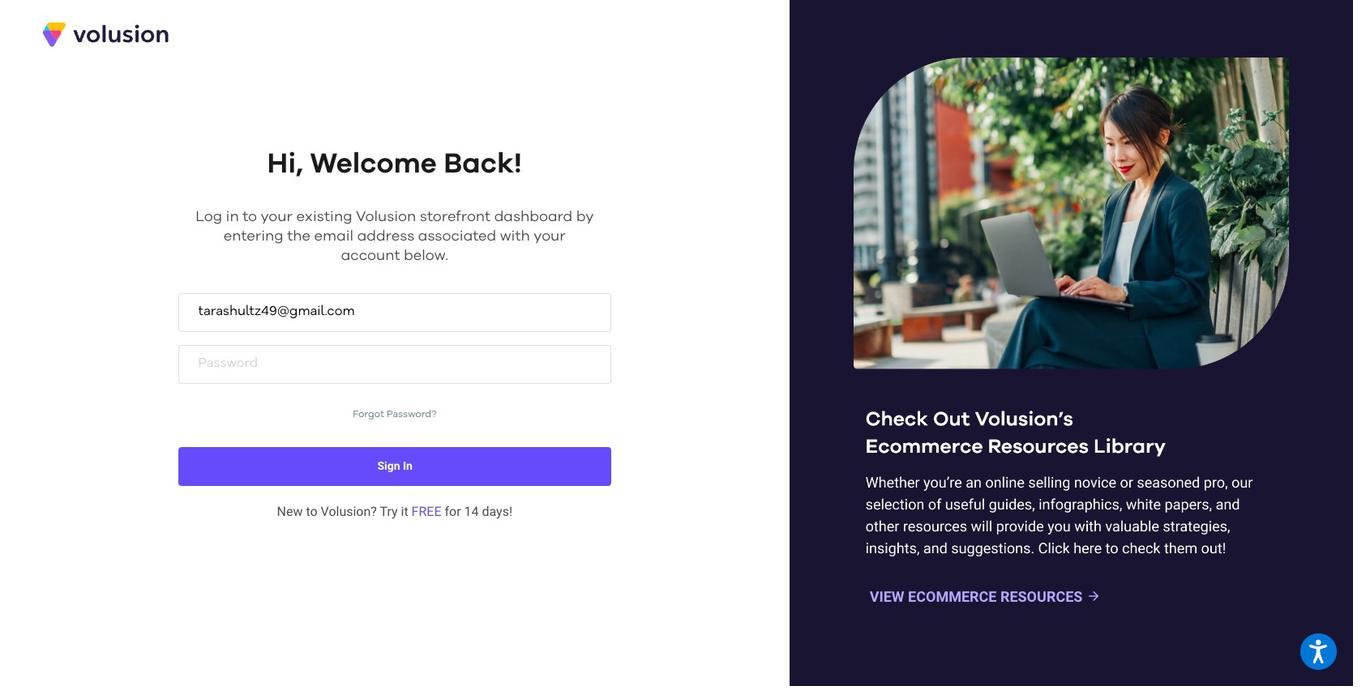 Task type: describe. For each thing, give the bounding box(es) containing it.
14
[[464, 505, 479, 520]]

hi, welcome back!
[[267, 150, 522, 178]]

open accessibe: accessibility options, statement and help image
[[1310, 640, 1328, 664]]

for
[[445, 505, 461, 520]]

forgot password? link
[[178, 408, 611, 422]]

in
[[403, 460, 412, 473]]

the
[[287, 229, 311, 244]]

volusion?
[[321, 505, 377, 520]]

free
[[412, 505, 441, 520]]

Email address email field
[[178, 293, 611, 332]]

log
[[196, 210, 222, 224]]

view ecommerce resources arrow_forward
[[870, 588, 1101, 605]]

entering
[[224, 229, 284, 244]]

it
[[401, 505, 408, 520]]

log in to your existing volusion storefront dashboard by entering the email address associated with your account below.
[[196, 210, 594, 263]]

1 vertical spatial your
[[534, 229, 566, 244]]

in
[[226, 210, 239, 224]]

Password password field
[[178, 345, 611, 384]]

sign in
[[377, 460, 412, 473]]

with
[[500, 229, 530, 244]]

volusion logo image
[[41, 20, 170, 49]]

dashboard
[[494, 210, 573, 224]]

days!
[[482, 505, 512, 520]]

view
[[870, 588, 905, 605]]

hi,
[[267, 150, 303, 178]]

account below.
[[341, 249, 448, 263]]

sign
[[377, 460, 400, 473]]

back!
[[444, 150, 522, 178]]



Task type: locate. For each thing, give the bounding box(es) containing it.
free link
[[412, 505, 441, 520]]

to right new
[[306, 505, 318, 520]]

storefront
[[420, 210, 491, 224]]

your down dashboard
[[534, 229, 566, 244]]

1 horizontal spatial to
[[306, 505, 318, 520]]

password?
[[387, 410, 437, 420]]

0 horizontal spatial to
[[243, 210, 257, 224]]

to right in
[[243, 210, 257, 224]]

1 vertical spatial to
[[306, 505, 318, 520]]

try
[[380, 505, 398, 520]]

volusion
[[356, 210, 416, 224]]

your up the
[[261, 210, 293, 224]]

associated
[[418, 229, 496, 244]]

forgot password?
[[353, 410, 437, 420]]

resources
[[1000, 588, 1083, 605]]

by
[[576, 210, 594, 224]]

forgot
[[353, 410, 384, 420]]

ecommerce
[[908, 588, 997, 605]]

existing
[[296, 210, 352, 224]]

welcome
[[310, 150, 437, 178]]

email
[[314, 229, 354, 244]]

new to volusion? try it free for 14 days!
[[277, 505, 512, 520]]

to
[[243, 210, 257, 224], [306, 505, 318, 520]]

your
[[261, 210, 293, 224], [534, 229, 566, 244]]

0 vertical spatial your
[[261, 210, 293, 224]]

arrow_forward
[[1087, 590, 1101, 604]]

0 vertical spatial to
[[243, 210, 257, 224]]

to inside the log in to your existing volusion storefront dashboard by entering the email address associated with your account below.
[[243, 210, 257, 224]]

hero image
[[854, 58, 1289, 566]]

sign in button
[[178, 448, 611, 487]]

0 horizontal spatial your
[[261, 210, 293, 224]]

address
[[357, 229, 415, 244]]

1 horizontal spatial your
[[534, 229, 566, 244]]

new
[[277, 505, 303, 520]]



Task type: vqa. For each thing, say whether or not it's contained in the screenshot.
Legal associated with to
no



